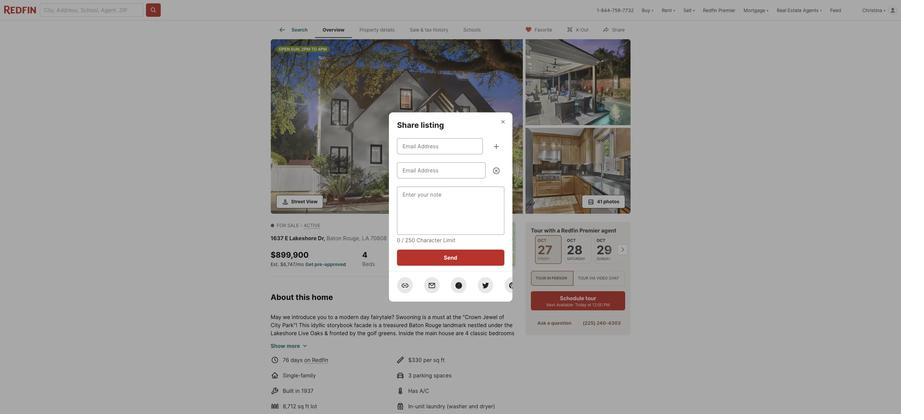 Task type: vqa. For each thing, say whether or not it's contained in the screenshot.
also
yes



Task type: describe. For each thing, give the bounding box(es) containing it.
1 vertical spatial into
[[474, 370, 483, 377]]

1st
[[305, 338, 312, 345]]

fireplace
[[435, 362, 457, 369]]

kitchenette
[[414, 346, 442, 353]]

oct for 27
[[538, 238, 546, 243]]

1 horizontal spatial for
[[296, 370, 303, 377]]

4 inside 4 beds
[[362, 250, 368, 260]]

0 horizontal spatial sq
[[298, 403, 304, 410]]

song
[[429, 370, 441, 377]]

we
[[283, 314, 290, 320]]

(washer
[[447, 403, 467, 410]]

the up a
[[388, 362, 396, 369]]

tour via video chat
[[578, 276, 619, 281]]

in up 'architecural'
[[447, 394, 451, 401]]

/
[[402, 237, 404, 244]]

layout,
[[396, 394, 412, 401]]

City, Address, School, Agent, ZIP search field
[[40, 3, 143, 17]]

via
[[589, 276, 595, 281]]

3
[[408, 372, 412, 379]]

with right the levels
[[346, 338, 357, 345]]

enchanting
[[271, 346, 299, 353]]

facade
[[354, 322, 372, 328]]

about this home
[[271, 293, 333, 302]]

limit
[[443, 237, 456, 244]]

wood-
[[398, 362, 414, 369]]

sunday
[[597, 257, 611, 261]]

both
[[312, 410, 323, 414]]

classic
[[470, 330, 488, 337]]

pull
[[452, 370, 461, 377]]

the down half
[[501, 362, 509, 369]]

to down bedroom/bath,
[[393, 354, 399, 361]]

the up one
[[358, 338, 367, 345]]

2 , from the left
[[359, 235, 361, 242]]

cottage
[[330, 346, 350, 353]]

bath.
[[291, 402, 304, 409]]

redfin premier button
[[699, 0, 740, 20]]

oct 27 friday
[[538, 238, 552, 261]]

property
[[360, 27, 379, 33]]

question
[[551, 320, 571, 326]]

in-
[[408, 403, 415, 410]]

windows
[[376, 386, 398, 393]]

storybook
[[327, 322, 353, 328]]

Enter your note text field
[[403, 191, 499, 231]]

0 vertical spatial new
[[463, 354, 474, 361]]

pm
[[604, 303, 610, 308]]

1 vertical spatial ft
[[305, 403, 309, 410]]

2pm
[[301, 47, 310, 52]]

vaulted
[[352, 378, 371, 385]]

listing
[[421, 121, 444, 130]]

& down the sunny
[[393, 378, 397, 385]]

1637
[[271, 235, 284, 242]]

on redfin link
[[304, 357, 328, 363]]

1 , from the left
[[324, 235, 325, 242]]

days
[[291, 357, 303, 363]]

to left the be
[[358, 370, 363, 377]]

is up golf
[[373, 322, 377, 328]]

levels
[[330, 338, 344, 345]]

beds
[[362, 261, 375, 267]]

tour with a redfin premier agent
[[531, 227, 616, 234]]

burning
[[414, 362, 434, 369]]

2 vertical spatial the
[[446, 410, 456, 414]]

tour for tour via video chat
[[578, 276, 588, 281]]

0 horizontal spatial into
[[332, 362, 342, 369]]

0 / 250 character limit
[[397, 237, 456, 244]]

built in 1937
[[283, 388, 314, 394]]

submit search image
[[150, 7, 157, 13]]

1-844-759-7732 link
[[597, 7, 634, 13]]

2 email address text field from the top
[[403, 166, 480, 175]]

include
[[366, 402, 384, 409]]

oct 29 sunday
[[597, 238, 612, 261]]

-
[[300, 223, 303, 228]]

windows,
[[399, 402, 423, 409]]

introduce
[[292, 314, 316, 320]]

siren's
[[411, 370, 427, 377]]

baton inside 'may we introduce you to a modern day fairytale? swooning is a must at the "crown jewel of city park"! this idyllic storybook facade is a treasured baton rouge landmark nestled under the lakeshore live oaks  &  fronted by the golf greens. inside the main house are 4 classic bedrooms spanning the 1st  &  2nd levels with the original wood floors  &  millwork. there is also an enchanting caretaker's cottage with one bedroom/bath, kitchenette + a little unexpected magic(ie hidden storage). the main foyer opens to a nostalgic staircase  &  a new brick-clad half bath for guests. moving into the living room is the wood-burning fireplace that will provide the backdrop for cherished memories to be made. a sunny siren's song will pull you into the adjacent den with a built-in bar, vaulted ceilings  &  terracotta tile floors. sunlight is the hero of this space emphasized by floor to ceiling windows with views of the new deck  &  landscaped courtyard. the primary bedroom has a sweeping layout, double walk-in closets  &  spacious ensuite bath. previous improvements include pella windows, an architecural shingle roof replacement on both structures in (2009), copper awnings  &  gutters. the outdoor oas'
[[409, 322, 424, 328]]

gutters.
[[425, 410, 445, 414]]

est.
[[271, 261, 279, 267]]

& right 1st
[[314, 338, 317, 345]]

1 vertical spatial new
[[445, 386, 455, 393]]

house
[[439, 330, 454, 337]]

with up oct 27 friday
[[544, 227, 556, 234]]

this
[[299, 322, 310, 328]]

modern
[[339, 314, 359, 320]]

laundry
[[426, 403, 445, 410]]

& right deck
[[471, 386, 474, 393]]

0 horizontal spatial by
[[330, 386, 337, 393]]

the up landscaped at the right
[[479, 378, 488, 385]]

bedroom
[[330, 394, 353, 401]]

share listing
[[397, 121, 444, 130]]

0 vertical spatial rouge
[[343, 235, 359, 242]]

4 inside 'may we introduce you to a modern day fairytale? swooning is a must at the "crown jewel of city park"! this idyllic storybook facade is a treasured baton rouge landmark nestled under the lakeshore live oaks  &  fronted by the golf greens. inside the main house are 4 classic bedrooms spanning the 1st  &  2nd levels with the original wood floors  &  millwork. there is also an enchanting caretaker's cottage with one bedroom/bath, kitchenette + a little unexpected magic(ie hidden storage). the main foyer opens to a nostalgic staircase  &  a new brick-clad half bath for guests. moving into the living room is the wood-burning fireplace that will provide the backdrop for cherished memories to be made. a sunny siren's song will pull you into the adjacent den with a built-in bar, vaulted ceilings  &  terracotta tile floors. sunlight is the hero of this space emphasized by floor to ceiling windows with views of the new deck  &  landscaped courtyard. the primary bedroom has a sweeping layout, double walk-in closets  &  spacious ensuite bath. previous improvements include pella windows, an architecural shingle roof replacement on both structures in (2009), copper awnings  &  gutters. the outdoor oas'
[[465, 330, 469, 337]]

share for share listing
[[397, 121, 419, 130]]

share listing element
[[397, 112, 452, 130]]

0 horizontal spatial an
[[425, 402, 431, 409]]

0 horizontal spatial you
[[317, 314, 327, 320]]

live
[[298, 330, 309, 337]]

views
[[412, 386, 427, 393]]

2nd
[[319, 338, 329, 345]]

treasured
[[383, 322, 408, 328]]

& up shingle on the right bottom of the page
[[472, 394, 476, 401]]

bedrooms
[[489, 330, 515, 337]]

street view button
[[276, 195, 323, 208]]

lakeshore inside 'may we introduce you to a modern day fairytale? swooning is a must at the "crown jewel of city park"! this idyllic storybook facade is a treasured baton rouge landmark nestled under the lakeshore live oaks  &  fronted by the golf greens. inside the main house are 4 classic bedrooms spanning the 1st  &  2nd levels with the original wood floors  &  millwork. there is also an enchanting caretaker's cottage with one bedroom/bath, kitchenette + a little unexpected magic(ie hidden storage). the main foyer opens to a nostalgic staircase  &  a new brick-clad half bath for guests. moving into the living room is the wood-burning fireplace that will provide the backdrop for cherished memories to be made. a sunny siren's song will pull you into the adjacent den with a built-in bar, vaulted ceilings  &  terracotta tile floors. sunlight is the hero of this space emphasized by floor to ceiling windows with views of the new deck  &  landscaped courtyard. the primary bedroom has a sweeping layout, double walk-in closets  &  spacious ensuite bath. previous improvements include pella windows, an architecural shingle roof replacement on both structures in (2009), copper awnings  &  gutters. the outdoor oas'
[[271, 330, 297, 337]]

the up floors
[[415, 330, 424, 337]]

has
[[408, 388, 418, 394]]

schools tab
[[456, 22, 488, 38]]

previous
[[305, 402, 327, 409]]

2 vertical spatial of
[[428, 386, 433, 393]]

0 vertical spatial for
[[284, 362, 291, 369]]

active
[[304, 223, 321, 228]]

"crown
[[463, 314, 481, 320]]

& up kitchenette
[[420, 338, 423, 345]]

list box containing tour in person
[[531, 271, 625, 286]]

in down improvements
[[352, 410, 357, 414]]

day
[[360, 314, 370, 320]]

idyllic
[[311, 322, 326, 328]]

1 vertical spatial will
[[443, 370, 451, 377]]

0 vertical spatial the
[[337, 354, 347, 361]]

1 horizontal spatial an
[[482, 338, 488, 345]]

0 horizontal spatial the
[[298, 394, 308, 401]]

primary
[[310, 394, 329, 401]]

share for share
[[612, 27, 625, 32]]

the down facade
[[357, 330, 366, 337]]

baths
[[391, 261, 406, 267]]

improvements
[[329, 402, 364, 409]]

4 beds
[[362, 250, 375, 267]]

0 vertical spatial main
[[425, 330, 437, 337]]

to up storybook at the bottom left of the page
[[328, 314, 333, 320]]

unexpected
[[466, 346, 496, 353]]

replacement
[[271, 410, 302, 414]]

$899,900 est. $6,747 /mo get pre-approved
[[271, 250, 346, 267]]

1 horizontal spatial this
[[296, 293, 310, 302]]

3.5 baths
[[391, 250, 406, 267]]

character
[[417, 237, 442, 244]]

41 photos
[[597, 199, 619, 204]]

share listing dialog
[[389, 112, 520, 302]]

ft
[[431, 261, 436, 267]]

$899,900
[[271, 250, 309, 260]]



Task type: locate. For each thing, give the bounding box(es) containing it.
70808
[[371, 235, 387, 242]]

premier inside button
[[719, 7, 736, 13]]

will right that
[[470, 362, 479, 369]]

1 vertical spatial main
[[348, 354, 360, 361]]

27
[[538, 243, 552, 257]]

x-out button
[[561, 22, 594, 36]]

room
[[368, 362, 381, 369]]

ceiling
[[358, 386, 374, 393]]

premier
[[719, 7, 736, 13], [579, 227, 600, 234]]

with up emphasized
[[305, 378, 316, 385]]

may
[[271, 314, 281, 320]]

ft down '+'
[[441, 357, 445, 363]]

of right hero
[[502, 378, 507, 385]]

lakeshore up spanning
[[271, 330, 297, 337]]

0 vertical spatial an
[[482, 338, 488, 345]]

wood
[[388, 338, 402, 345]]

family
[[301, 372, 316, 379]]

1 horizontal spatial rouge
[[425, 322, 441, 328]]

sq right 8,712
[[298, 403, 304, 410]]

an down double
[[425, 402, 431, 409]]

1637 e lakeshore dr, baton rouge, la 70808 image
[[271, 39, 523, 214], [526, 39, 631, 125], [526, 128, 631, 214]]

0 vertical spatial redfin
[[703, 7, 717, 13]]

1 horizontal spatial redfin
[[561, 227, 578, 234]]

this left home
[[296, 293, 310, 302]]

oct for 29
[[597, 238, 605, 243]]

ceilings
[[373, 378, 392, 385]]

with up the layout,
[[400, 386, 410, 393]]

& left tax
[[421, 27, 424, 33]]

0 horizontal spatial redfin
[[312, 357, 328, 363]]

tour for tour in person
[[536, 276, 546, 281]]

0 horizontal spatial share
[[397, 121, 419, 130]]

schedule tour next available: today at 12:00 pm
[[546, 295, 610, 308]]

0 vertical spatial this
[[296, 293, 310, 302]]

1 horizontal spatial premier
[[719, 7, 736, 13]]

redfin for 76 days on redfin
[[312, 357, 328, 363]]

0 horizontal spatial for
[[284, 362, 291, 369]]

sq right per
[[433, 357, 439, 363]]

e
[[285, 235, 288, 242]]

with
[[544, 227, 556, 234], [346, 338, 357, 345], [351, 346, 362, 353], [305, 378, 316, 385], [400, 386, 410, 393]]

must
[[432, 314, 445, 320]]

4 right are
[[465, 330, 469, 337]]

saturday
[[567, 257, 585, 261]]

is down opens
[[383, 362, 387, 369]]

the up bedrooms
[[504, 322, 513, 328]]

0 horizontal spatial new
[[445, 386, 455, 393]]

oct inside oct 29 sunday
[[597, 238, 605, 243]]

0 horizontal spatial ,
[[324, 235, 325, 242]]

2 oct from the left
[[567, 238, 576, 243]]

tab list containing search
[[271, 20, 494, 38]]

sale & tax history tab
[[402, 22, 456, 38]]

1 vertical spatial this
[[271, 386, 280, 393]]

0 horizontal spatial ft
[[305, 403, 309, 410]]

sunlight
[[452, 378, 472, 385]]

new up that
[[463, 354, 474, 361]]

oct up 'friday'
[[538, 238, 546, 243]]

0 vertical spatial premier
[[719, 7, 736, 13]]

1 horizontal spatial you
[[463, 370, 472, 377]]

1 vertical spatial sq
[[298, 403, 304, 410]]

0 horizontal spatial this
[[271, 386, 280, 393]]

1 vertical spatial the
[[298, 394, 308, 401]]

greens.
[[378, 330, 397, 337]]

1 horizontal spatial share
[[612, 27, 625, 32]]

& down unit
[[420, 410, 424, 414]]

8,712
[[283, 403, 296, 410]]

the down cottage
[[337, 354, 347, 361]]

250
[[405, 237, 415, 244]]

share inside "element"
[[397, 121, 419, 130]]

on inside 'may we introduce you to a modern day fairytale? swooning is a must at the "crown jewel of city park"! this idyllic storybook facade is a treasured baton rouge landmark nestled under the lakeshore live oaks  &  fronted by the golf greens. inside the main house are 4 classic bedrooms spanning the 1st  &  2nd levels with the original wood floors  &  millwork. there is also an enchanting caretaker's cottage with one bedroom/bath, kitchenette + a little unexpected magic(ie hidden storage). the main foyer opens to a nostalgic staircase  &  a new brick-clad half bath for guests. moving into the living room is the wood-burning fireplace that will provide the backdrop for cherished memories to be made. a sunny siren's song will pull you into the adjacent den with a built-in bar, vaulted ceilings  &  terracotta tile floors. sunlight is the hero of this space emphasized by floor to ceiling windows with views of the new deck  &  landscaped courtyard. the primary bedroom has a sweeping layout, double walk-in closets  &  spacious ensuite bath. previous improvements include pella windows, an architecural shingle roof replacement on both structures in (2009), copper awnings  &  gutters. the outdoor oas'
[[304, 410, 310, 414]]

list box
[[531, 271, 625, 286]]

foyer
[[362, 354, 375, 361]]

1937
[[301, 388, 314, 394]]

2 horizontal spatial redfin
[[703, 7, 717, 13]]

tour up oct 27 friday
[[531, 227, 543, 234]]

Email Address text field
[[403, 142, 477, 150], [403, 166, 480, 175]]

2,725 sq ft
[[423, 250, 445, 267]]

0 vertical spatial lakeshore
[[289, 235, 317, 242]]

for up backdrop
[[284, 362, 291, 369]]

lakeshore down - at the left bottom
[[289, 235, 317, 242]]

park"!
[[282, 322, 297, 328]]

2 vertical spatial redfin
[[312, 357, 328, 363]]

redfin for tour with a redfin premier agent
[[561, 227, 578, 234]]

the down live
[[295, 338, 304, 345]]

8,712 sq ft lot
[[283, 403, 317, 410]]

1 horizontal spatial sq
[[433, 357, 439, 363]]

1 vertical spatial baton
[[409, 322, 424, 328]]

of down tile
[[428, 386, 433, 393]]

map entry image
[[470, 222, 515, 267]]

friday
[[538, 257, 550, 261]]

swooning
[[396, 314, 421, 320]]

an up unexpected
[[482, 338, 488, 345]]

1 horizontal spatial ,
[[359, 235, 361, 242]]

is left also
[[465, 338, 469, 345]]

of up under
[[499, 314, 504, 320]]

1 horizontal spatial into
[[474, 370, 483, 377]]

240-
[[597, 320, 608, 326]]

one
[[363, 346, 373, 353]]

landmark
[[443, 322, 466, 328]]

0 vertical spatial sq
[[433, 357, 439, 363]]

1 horizontal spatial new
[[463, 354, 474, 361]]

0 vertical spatial on
[[304, 357, 311, 363]]

, up get pre-approved link
[[324, 235, 325, 242]]

roof
[[483, 402, 494, 409]]

for up den
[[296, 370, 303, 377]]

staircase
[[429, 354, 452, 361]]

the
[[453, 314, 461, 320], [504, 322, 513, 328], [357, 330, 366, 337], [415, 330, 424, 337], [295, 338, 304, 345], [358, 338, 367, 345], [343, 362, 352, 369], [388, 362, 396, 369], [501, 362, 509, 369], [485, 370, 493, 377], [479, 378, 488, 385], [435, 386, 443, 393]]

redfin
[[703, 7, 717, 13], [561, 227, 578, 234], [312, 357, 328, 363]]

storage).
[[313, 354, 336, 361]]

oct down tour with a redfin premier agent
[[567, 238, 576, 243]]

1 oct from the left
[[538, 238, 546, 243]]

3 parking spaces
[[408, 372, 452, 379]]

in right built
[[295, 388, 300, 394]]

1 email address text field from the top
[[403, 142, 477, 150]]

history
[[433, 27, 448, 33]]

1 horizontal spatial by
[[350, 330, 356, 337]]

to up has
[[351, 386, 356, 393]]

the up "memories"
[[343, 362, 352, 369]]

& up '2nd'
[[325, 330, 328, 337]]

0 horizontal spatial 4
[[362, 250, 368, 260]]

3 oct from the left
[[597, 238, 605, 243]]

tour for tour with a redfin premier agent
[[531, 227, 543, 234]]

approved
[[324, 261, 346, 267]]

main up millwork. at the left of the page
[[425, 330, 437, 337]]

nestled
[[468, 322, 487, 328]]

spacious
[[477, 394, 500, 401]]

main up 'living'
[[348, 354, 360, 361]]

1 vertical spatial 4
[[465, 330, 469, 337]]

1 horizontal spatial 4
[[465, 330, 469, 337]]

get
[[305, 261, 314, 267]]

1 vertical spatial of
[[502, 378, 507, 385]]

0 vertical spatial you
[[317, 314, 327, 320]]

0 vertical spatial email address text field
[[403, 142, 477, 150]]

pella
[[386, 402, 398, 409]]

1 vertical spatial rouge
[[425, 322, 441, 328]]

0 vertical spatial at
[[588, 303, 591, 308]]

is left must
[[422, 314, 426, 320]]

redfin premier
[[703, 7, 736, 13]]

,
[[324, 235, 325, 242], [359, 235, 361, 242]]

at down tour
[[588, 303, 591, 308]]

1 horizontal spatial baton
[[409, 322, 424, 328]]

1 horizontal spatial main
[[425, 330, 437, 337]]

1637 e lakeshore dr , baton rouge , la 70808
[[271, 235, 387, 242]]

4 up beds
[[362, 250, 368, 260]]

1-844-759-7732
[[597, 7, 634, 13]]

0 vertical spatial 4
[[362, 250, 368, 260]]

in inside list box
[[547, 276, 551, 281]]

on right days
[[304, 357, 311, 363]]

you down that
[[463, 370, 472, 377]]

1 vertical spatial an
[[425, 402, 431, 409]]

oct down agent
[[597, 238, 605, 243]]

1 horizontal spatial will
[[470, 362, 479, 369]]

at up landmark
[[447, 314, 452, 320]]

0 horizontal spatial oct
[[538, 238, 546, 243]]

half
[[502, 354, 511, 361]]

1 vertical spatial redfin
[[561, 227, 578, 234]]

overview
[[323, 27, 345, 33]]

1 vertical spatial you
[[463, 370, 472, 377]]

1 vertical spatial premier
[[579, 227, 600, 234]]

0 vertical spatial ft
[[441, 357, 445, 363]]

4pm
[[318, 47, 327, 52]]

the down the in-unit laundry (washer and dryer)
[[446, 410, 456, 414]]

oct inside oct 27 friday
[[538, 238, 546, 243]]

0 horizontal spatial baton
[[327, 235, 342, 242]]

tour in person
[[536, 276, 567, 281]]

the up landmark
[[453, 314, 461, 320]]

0 horizontal spatial main
[[348, 354, 360, 361]]

hero
[[489, 378, 501, 385]]

next image
[[617, 244, 628, 255]]

floors
[[404, 338, 418, 345]]

76 days on redfin
[[283, 357, 328, 363]]

oct 28 saturday
[[567, 238, 585, 261]]

backdrop
[[271, 370, 295, 377]]

in left bar,
[[335, 378, 340, 385]]

outdoor
[[458, 410, 478, 414]]

+
[[444, 346, 447, 353]]

overview tab
[[315, 22, 352, 38]]

1 vertical spatial on
[[304, 410, 310, 414]]

0 vertical spatial by
[[350, 330, 356, 337]]

single-
[[283, 372, 301, 379]]

1 vertical spatial at
[[447, 314, 452, 320]]

0 horizontal spatial will
[[443, 370, 451, 377]]

that
[[459, 362, 469, 369]]

rouge inside 'may we introduce you to a modern day fairytale? swooning is a must at the "crown jewel of city park"! this idyllic storybook facade is a treasured baton rouge landmark nestled under the lakeshore live oaks  &  fronted by the golf greens. inside the main house are 4 classic bedrooms spanning the 1st  &  2nd levels with the original wood floors  &  millwork. there is also an enchanting caretaker's cottage with one bedroom/bath, kitchenette + a little unexpected magic(ie hidden storage). the main foyer opens to a nostalgic staircase  &  a new brick-clad half bath for guests. moving into the living room is the wood-burning fireplace that will provide the backdrop for cherished memories to be made. a sunny siren's song will pull you into the adjacent den with a built-in bar, vaulted ceilings  &  terracotta tile floors. sunlight is the hero of this space emphasized by floor to ceiling windows with views of the new deck  &  landscaped courtyard. the primary bedroom has a sweeping layout, double walk-in closets  &  spacious ensuite bath. previous improvements include pella windows, an architecural shingle roof replacement on both structures in (2009), copper awnings  &  gutters. the outdoor oas'
[[425, 322, 441, 328]]

by down built-
[[330, 386, 337, 393]]

main
[[425, 330, 437, 337], [348, 354, 360, 361]]

into up "memories"
[[332, 362, 342, 369]]

& down little
[[453, 354, 457, 361]]

1 vertical spatial by
[[330, 386, 337, 393]]

0 vertical spatial of
[[499, 314, 504, 320]]

2 horizontal spatial oct
[[597, 238, 605, 243]]

1 vertical spatial lakeshore
[[271, 330, 297, 337]]

inside
[[399, 330, 414, 337]]

with left one
[[351, 346, 362, 353]]

baton right dr
[[327, 235, 342, 242]]

1 horizontal spatial ft
[[441, 357, 445, 363]]

0 horizontal spatial rouge
[[343, 235, 359, 242]]

copper
[[378, 410, 396, 414]]

oct inside oct 28 saturday
[[567, 238, 576, 243]]

baths link
[[391, 261, 406, 267]]

the down 'provide'
[[485, 370, 493, 377]]

1 vertical spatial email address text field
[[403, 166, 480, 175]]

share left listing
[[397, 121, 419, 130]]

0 vertical spatial baton
[[327, 235, 342, 242]]

oct for 28
[[567, 238, 576, 243]]

0 horizontal spatial at
[[447, 314, 452, 320]]

1 horizontal spatial the
[[337, 354, 347, 361]]

on down 8,712 sq ft lot
[[304, 410, 310, 414]]

0 vertical spatial share
[[612, 27, 625, 32]]

the up 8,712 sq ft lot
[[298, 394, 308, 401]]

the up walk-
[[435, 386, 443, 393]]

schedule
[[560, 295, 584, 302]]

there
[[448, 338, 463, 345]]

by
[[350, 330, 356, 337], [330, 386, 337, 393]]

original
[[368, 338, 387, 345]]

you up idyllic
[[317, 314, 327, 320]]

little
[[453, 346, 464, 353]]

new
[[463, 354, 474, 361], [445, 386, 455, 393]]

this inside 'may we introduce you to a modern day fairytale? swooning is a must at the "crown jewel of city park"! this idyllic storybook facade is a treasured baton rouge landmark nestled under the lakeshore live oaks  &  fronted by the golf greens. inside the main house are 4 classic bedrooms spanning the 1st  &  2nd levels with the original wood floors  &  millwork. there is also an enchanting caretaker's cottage with one bedroom/bath, kitchenette + a little unexpected magic(ie hidden storage). the main foyer opens to a nostalgic staircase  &  a new brick-clad half bath for guests. moving into the living room is the wood-burning fireplace that will provide the backdrop for cherished memories to be made. a sunny siren's song will pull you into the adjacent den with a built-in bar, vaulted ceilings  &  terracotta tile floors. sunlight is the hero of this space emphasized by floor to ceiling windows with views of the new deck  &  landscaped courtyard. the primary bedroom has a sweeping layout, double walk-in closets  &  spacious ensuite bath. previous improvements include pella windows, an architecural shingle roof replacement on both structures in (2009), copper awnings  &  gutters. the outdoor oas'
[[271, 386, 280, 393]]

1 vertical spatial for
[[296, 370, 303, 377]]

at
[[588, 303, 591, 308], [447, 314, 452, 320]]

are
[[456, 330, 464, 337]]

will down fireplace
[[443, 370, 451, 377]]

0 vertical spatial into
[[332, 362, 342, 369]]

baton down swooning on the bottom left of page
[[409, 322, 424, 328]]

1-
[[597, 7, 601, 13]]

unit
[[415, 403, 425, 410]]

2,725
[[423, 250, 445, 260]]

is
[[422, 314, 426, 320], [373, 322, 377, 328], [465, 338, 469, 345], [383, 362, 387, 369], [474, 378, 478, 385]]

bath
[[271, 362, 282, 369]]

at inside schedule tour next available: today at 12:00 pm
[[588, 303, 591, 308]]

tour left via
[[578, 276, 588, 281]]

, left 'la'
[[359, 235, 361, 242]]

view
[[306, 199, 318, 204]]

share inside button
[[612, 27, 625, 32]]

ft left the lot
[[305, 403, 309, 410]]

redfin inside button
[[703, 7, 717, 13]]

an
[[482, 338, 488, 345], [425, 402, 431, 409]]

1 horizontal spatial at
[[588, 303, 591, 308]]

1 horizontal spatial oct
[[567, 238, 576, 243]]

bar,
[[341, 378, 351, 385]]

city
[[271, 322, 281, 328]]

1 vertical spatial share
[[397, 121, 419, 130]]

tour left person
[[536, 276, 546, 281]]

this down adjacent
[[271, 386, 280, 393]]

at inside 'may we introduce you to a modern day fairytale? swooning is a must at the "crown jewel of city park"! this idyllic storybook facade is a treasured baton rouge landmark nestled under the lakeshore live oaks  &  fronted by the golf greens. inside the main house are 4 classic bedrooms spanning the 1st  &  2nd levels with the original wood floors  &  millwork. there is also an enchanting caretaker's cottage with one bedroom/bath, kitchenette + a little unexpected magic(ie hidden storage). the main foyer opens to a nostalgic staircase  &  a new brick-clad half bath for guests. moving into the living room is the wood-burning fireplace that will provide the backdrop for cherished memories to be made. a sunny siren's song will pull you into the adjacent den with a built-in bar, vaulted ceilings  &  terracotta tile floors. sunlight is the hero of this space emphasized by floor to ceiling windows with views of the new deck  &  landscaped courtyard. the primary bedroom has a sweeping layout, double walk-in closets  &  spacious ensuite bath. previous improvements include pella windows, an architecural shingle roof replacement on both structures in (2009), copper awnings  &  gutters. the outdoor oas'
[[447, 314, 452, 320]]

(225) 240-4303 link
[[583, 320, 621, 326]]

rouge left 'la'
[[343, 235, 359, 242]]

share down 759-
[[612, 27, 625, 32]]

adjacent
[[271, 378, 293, 385]]

tab list
[[271, 20, 494, 38]]

into down 'provide'
[[474, 370, 483, 377]]

is right sunlight
[[474, 378, 478, 385]]

by down facade
[[350, 330, 356, 337]]

new down floors.
[[445, 386, 455, 393]]

2 horizontal spatial the
[[446, 410, 456, 414]]

in left person
[[547, 276, 551, 281]]

& inside sale & tax history tab
[[421, 27, 424, 33]]

0 vertical spatial will
[[470, 362, 479, 369]]

rouge down must
[[425, 322, 441, 328]]

0 horizontal spatial premier
[[579, 227, 600, 234]]

lot
[[311, 403, 317, 410]]

brick-
[[475, 354, 490, 361]]

jewel
[[483, 314, 498, 320]]

None button
[[535, 235, 562, 264], [565, 236, 592, 264], [594, 236, 621, 264], [535, 235, 562, 264], [565, 236, 592, 264], [594, 236, 621, 264]]

property details tab
[[352, 22, 402, 38]]

moving
[[312, 362, 331, 369]]



